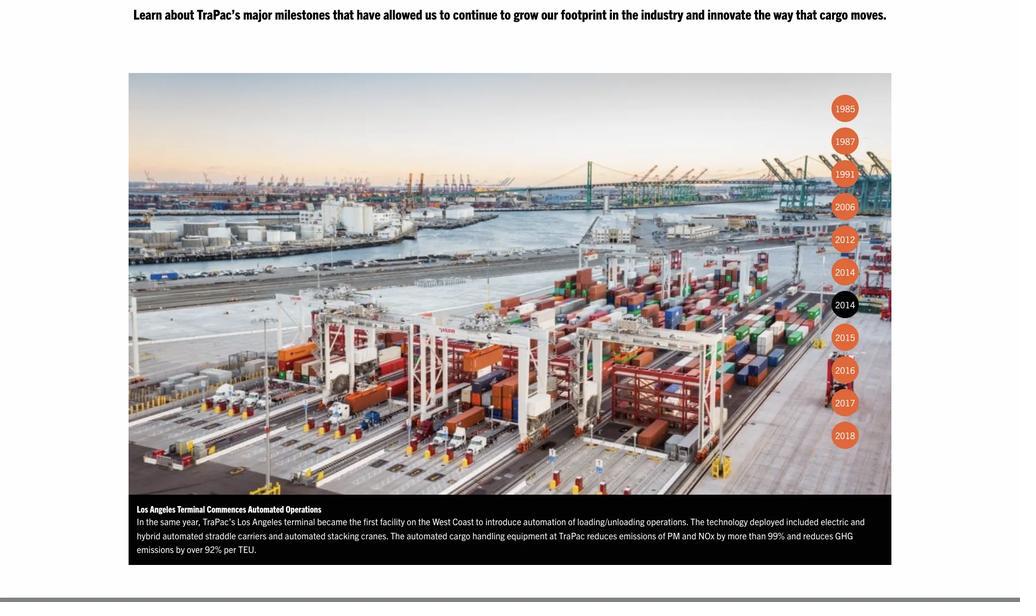 Task type: describe. For each thing, give the bounding box(es) containing it.
first
[[363, 516, 378, 527]]

trapac's inside los angeles terminal commences automated operations in the same year, trapac's los angeles terminal became the first facility on the west coast to introduce automation of loading/unloading operations. the technology deployed included electric and hybrid automated straddle carriers and automated stacking cranes. the automated cargo handling equipment at trapac reduces emissions of pm and nox by more than 99% and reduces ghg emissions by over 92% per teu.
[[203, 516, 235, 527]]

carriers
[[238, 530, 267, 541]]

allowed
[[383, 5, 422, 22]]

0 horizontal spatial to
[[440, 5, 450, 22]]

about
[[165, 5, 194, 22]]

1 that from the left
[[333, 5, 354, 22]]

included
[[786, 516, 819, 527]]

cargo inside los angeles terminal commences automated operations in the same year, trapac's los angeles terminal became the first facility on the west coast to introduce automation of loading/unloading operations. the technology deployed included electric and hybrid automated straddle carriers and automated stacking cranes. the automated cargo handling equipment at trapac reduces emissions of pm and nox by more than 99% and reduces ghg emissions by over 92% per teu.
[[449, 530, 470, 541]]

2 reduces from the left
[[803, 530, 833, 541]]

0 vertical spatial emissions
[[619, 530, 656, 541]]

in
[[609, 5, 619, 22]]

92%
[[205, 544, 222, 555]]

2 horizontal spatial to
[[500, 5, 511, 22]]

became
[[317, 516, 347, 527]]

99%
[[768, 530, 785, 541]]

0 vertical spatial trapac's
[[197, 5, 240, 22]]

the left first
[[349, 516, 361, 527]]

2 automated from the left
[[285, 530, 326, 541]]

and right industry
[[686, 5, 705, 22]]

innovate
[[708, 5, 751, 22]]

commences
[[207, 503, 246, 514]]

2006
[[835, 201, 855, 212]]

than
[[749, 530, 766, 541]]

the right the in
[[146, 516, 158, 527]]

ghg
[[835, 530, 853, 541]]

and right carriers
[[269, 530, 283, 541]]

us
[[425, 5, 437, 22]]

cranes.
[[361, 530, 388, 541]]

the right in
[[622, 5, 638, 22]]

equipment
[[507, 530, 547, 541]]

major
[[243, 5, 272, 22]]

2016
[[835, 365, 855, 376]]

handling
[[472, 530, 505, 541]]

stacking
[[328, 530, 359, 541]]

pm
[[667, 530, 680, 541]]

2018
[[835, 430, 855, 441]]

operations.
[[647, 516, 688, 527]]

straddle
[[205, 530, 236, 541]]

2 2014 from the top
[[835, 299, 855, 310]]

1987
[[835, 136, 855, 147]]

0 horizontal spatial emissions
[[137, 544, 174, 555]]

trapac
[[559, 530, 585, 541]]

milestones
[[275, 5, 330, 22]]

have
[[357, 5, 381, 22]]

1 reduces from the left
[[587, 530, 617, 541]]

1991
[[835, 169, 855, 179]]



Task type: vqa. For each thing, say whether or not it's contained in the screenshot.
bottommost TraPac's
yes



Task type: locate. For each thing, give the bounding box(es) containing it.
to right us
[[440, 5, 450, 22]]

1 horizontal spatial of
[[658, 530, 665, 541]]

0 vertical spatial by
[[717, 530, 726, 541]]

2012
[[835, 234, 855, 245]]

and right pm
[[682, 530, 696, 541]]

1 horizontal spatial angeles
[[252, 516, 282, 527]]

automated
[[163, 530, 203, 541], [285, 530, 326, 541], [407, 530, 447, 541]]

1 vertical spatial of
[[658, 530, 665, 541]]

cargo
[[820, 5, 848, 22], [449, 530, 470, 541]]

by right nox
[[717, 530, 726, 541]]

1 vertical spatial cargo
[[449, 530, 470, 541]]

our
[[541, 5, 558, 22]]

by
[[717, 530, 726, 541], [176, 544, 185, 555]]

the left way
[[754, 5, 771, 22]]

los angeles terminal commences automated operations in the same year, trapac's los angeles terminal became the first facility on the west coast to introduce automation of loading/unloading operations. the technology deployed included electric and hybrid automated straddle carriers and automated stacking cranes. the automated cargo handling equipment at trapac reduces emissions of pm and nox by more than 99% and reduces ghg emissions by over 92% per teu.
[[137, 503, 865, 555]]

that right way
[[796, 5, 817, 22]]

0 horizontal spatial los
[[137, 503, 148, 514]]

1985
[[835, 103, 855, 114]]

emissions
[[619, 530, 656, 541], [137, 544, 174, 555]]

automation
[[523, 516, 566, 527]]

0 horizontal spatial cargo
[[449, 530, 470, 541]]

to left grow
[[500, 5, 511, 22]]

of left pm
[[658, 530, 665, 541]]

facility
[[380, 516, 405, 527]]

the up nox
[[690, 516, 705, 527]]

2 horizontal spatial automated
[[407, 530, 447, 541]]

1 horizontal spatial emissions
[[619, 530, 656, 541]]

0 horizontal spatial the
[[390, 530, 405, 541]]

at
[[549, 530, 557, 541]]

0 horizontal spatial automated
[[163, 530, 203, 541]]

1 2014 from the top
[[835, 267, 855, 278]]

los
[[137, 503, 148, 514], [237, 516, 250, 527]]

over
[[187, 544, 203, 555]]

to
[[440, 5, 450, 22], [500, 5, 511, 22], [476, 516, 483, 527]]

los up carriers
[[237, 516, 250, 527]]

emissions down hybrid
[[137, 544, 174, 555]]

1 horizontal spatial reduces
[[803, 530, 833, 541]]

footer
[[0, 598, 1020, 602]]

that
[[333, 5, 354, 22], [796, 5, 817, 22]]

trapac's up straddle
[[203, 516, 235, 527]]

way
[[774, 5, 793, 22]]

1 horizontal spatial automated
[[285, 530, 326, 541]]

1 horizontal spatial cargo
[[820, 5, 848, 22]]

deployed
[[750, 516, 784, 527]]

2014 up 2015
[[835, 299, 855, 310]]

west
[[432, 516, 451, 527]]

1 vertical spatial emissions
[[137, 544, 174, 555]]

2014 down the 2012
[[835, 267, 855, 278]]

0 vertical spatial angeles
[[150, 503, 175, 514]]

1 horizontal spatial los
[[237, 516, 250, 527]]

teu.
[[238, 544, 257, 555]]

1 horizontal spatial to
[[476, 516, 483, 527]]

3 automated from the left
[[407, 530, 447, 541]]

and up ghg
[[851, 516, 865, 527]]

0 horizontal spatial angeles
[[150, 503, 175, 514]]

more
[[728, 530, 747, 541]]

0 vertical spatial of
[[568, 516, 575, 527]]

the right on
[[418, 516, 430, 527]]

trapac's left major
[[197, 5, 240, 22]]

reduces down loading/unloading
[[587, 530, 617, 541]]

introduce
[[485, 516, 521, 527]]

reduces
[[587, 530, 617, 541], [803, 530, 833, 541]]

0 horizontal spatial of
[[568, 516, 575, 527]]

by left over
[[176, 544, 185, 555]]

learn about trapac's major milestones that have allowed us to continue to grow our footprint in the industry and innovate the way that cargo moves. main content
[[118, 4, 1020, 565]]

1 horizontal spatial by
[[717, 530, 726, 541]]

learn about trapac's major milestones that have allowed us to continue to grow our footprint in the industry and innovate the way that cargo moves.
[[133, 5, 887, 22]]

to inside los angeles terminal commences automated operations in the same year, trapac's los angeles terminal became the first facility on the west coast to introduce automation of loading/unloading operations. the technology deployed included electric and hybrid automated straddle carriers and automated stacking cranes. the automated cargo handling equipment at trapac reduces emissions of pm and nox by more than 99% and reduces ghg emissions by over 92% per teu.
[[476, 516, 483, 527]]

moves.
[[851, 5, 887, 22]]

that left have
[[333, 5, 354, 22]]

to right coast at the bottom left of the page
[[476, 516, 483, 527]]

and
[[686, 5, 705, 22], [851, 516, 865, 527], [269, 530, 283, 541], [682, 530, 696, 541], [787, 530, 801, 541]]

the down facility
[[390, 530, 405, 541]]

technology
[[707, 516, 748, 527]]

0 horizontal spatial reduces
[[587, 530, 617, 541]]

emissions down loading/unloading
[[619, 530, 656, 541]]

industry
[[641, 5, 683, 22]]

in
[[137, 516, 144, 527]]

1 automated from the left
[[163, 530, 203, 541]]

terminal
[[177, 503, 205, 514]]

2014
[[835, 267, 855, 278], [835, 299, 855, 310]]

cargo left the moves.
[[820, 5, 848, 22]]

automated down terminal
[[285, 530, 326, 541]]

learn
[[133, 5, 162, 22]]

terminal
[[284, 516, 315, 527]]

automated down west
[[407, 530, 447, 541]]

1 vertical spatial by
[[176, 544, 185, 555]]

0 vertical spatial los
[[137, 503, 148, 514]]

year,
[[182, 516, 201, 527]]

1 vertical spatial angeles
[[252, 516, 282, 527]]

0 vertical spatial the
[[690, 516, 705, 527]]

1 vertical spatial the
[[390, 530, 405, 541]]

the
[[690, 516, 705, 527], [390, 530, 405, 541]]

angeles
[[150, 503, 175, 514], [252, 516, 282, 527]]

1 horizontal spatial that
[[796, 5, 817, 22]]

same
[[160, 516, 180, 527]]

per
[[224, 544, 236, 555]]

automated
[[248, 503, 284, 514]]

reduces down 'included'
[[803, 530, 833, 541]]

the
[[622, 5, 638, 22], [754, 5, 771, 22], [146, 516, 158, 527], [349, 516, 361, 527], [418, 516, 430, 527]]

1 vertical spatial trapac's
[[203, 516, 235, 527]]

trapac's
[[197, 5, 240, 22], [203, 516, 235, 527]]

trapac los angeles image
[[129, 73, 891, 495]]

2017
[[835, 397, 855, 408]]

of up trapac
[[568, 516, 575, 527]]

nox
[[698, 530, 715, 541]]

and down 'included'
[[787, 530, 801, 541]]

automated down year,
[[163, 530, 203, 541]]

coast
[[453, 516, 474, 527]]

1 vertical spatial 2014
[[835, 299, 855, 310]]

0 horizontal spatial by
[[176, 544, 185, 555]]

operations
[[286, 503, 321, 514]]

1 horizontal spatial the
[[690, 516, 705, 527]]

los up the in
[[137, 503, 148, 514]]

electric
[[821, 516, 849, 527]]

2 that from the left
[[796, 5, 817, 22]]

angeles up 'same'
[[150, 503, 175, 514]]

hybrid
[[137, 530, 161, 541]]

grow
[[514, 5, 538, 22]]

0 vertical spatial cargo
[[820, 5, 848, 22]]

0 horizontal spatial that
[[333, 5, 354, 22]]

continue
[[453, 5, 498, 22]]

2015
[[835, 332, 855, 343]]

of
[[568, 516, 575, 527], [658, 530, 665, 541]]

0 vertical spatial 2014
[[835, 267, 855, 278]]

1 vertical spatial los
[[237, 516, 250, 527]]

footprint
[[561, 5, 607, 22]]

angeles down the automated at the left of page
[[252, 516, 282, 527]]

on
[[407, 516, 416, 527]]

cargo down coast at the bottom left of the page
[[449, 530, 470, 541]]

loading/unloading
[[577, 516, 645, 527]]



